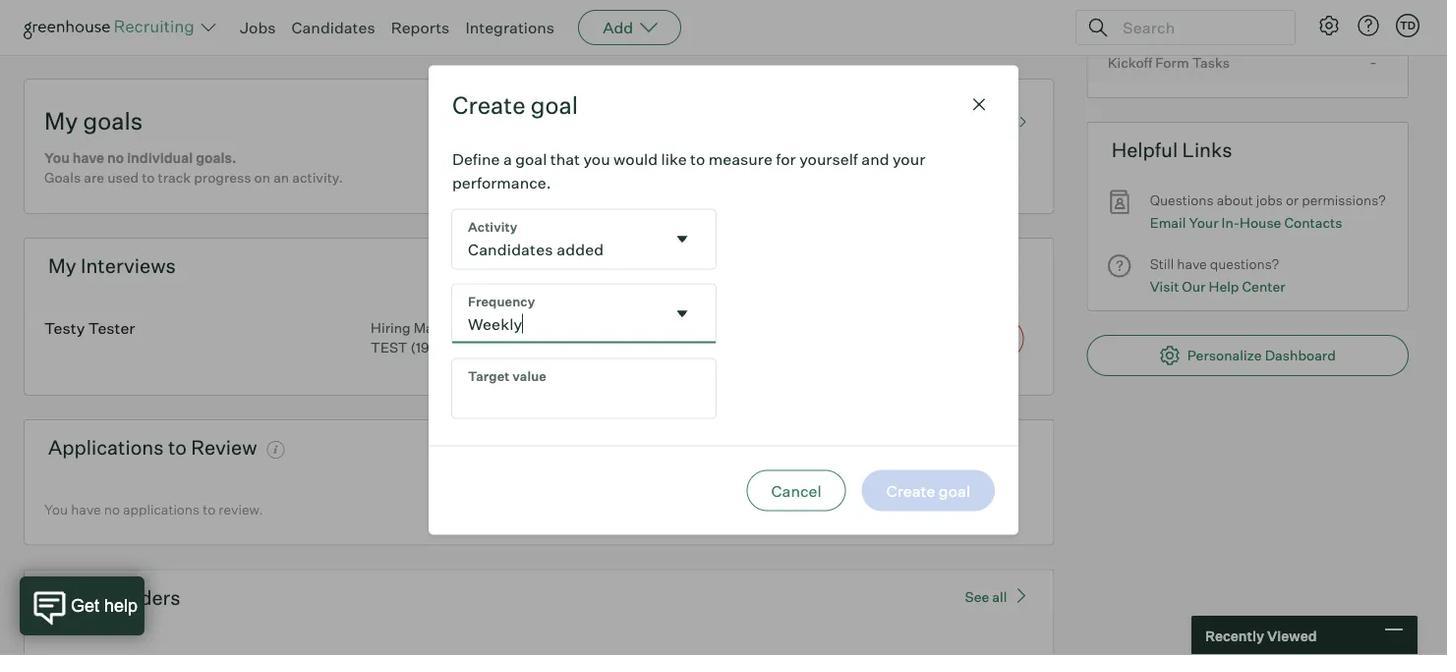 Task type: vqa. For each thing, say whether or not it's contained in the screenshot.
'Language preference'
no



Task type: locate. For each thing, give the bounding box(es) containing it.
track
[[158, 169, 191, 187]]

0 vertical spatial none field
[[452, 210, 716, 269]]

house
[[1240, 214, 1282, 231]]

add button
[[578, 10, 682, 45]]

none field down toggle flyout field
[[452, 285, 716, 344]]

none field up toggle flyout field
[[452, 210, 716, 269]]

reminders
[[81, 586, 181, 610]]

- for kickoff form tasks
[[1370, 52, 1377, 71]]

my for my interviews
[[48, 254, 76, 278]]

screen
[[474, 320, 519, 337]]

td button
[[1396, 14, 1420, 37]]

have down the applications at the bottom of the page
[[71, 502, 101, 519]]

no inside you have no individual goals. goals are used to track progress on an activity.
[[107, 150, 124, 167]]

jobs
[[240, 18, 276, 37]]

goals.
[[196, 150, 237, 167]]

None text field
[[452, 210, 665, 269]]

to inside you have no individual goals. goals are used to track progress on an activity.
[[142, 169, 155, 187]]

2 you from the top
[[44, 502, 68, 519]]

2 - from the top
[[1370, 52, 1377, 71]]

applications to review
[[48, 436, 257, 460]]

to down individual
[[142, 169, 155, 187]]

still have questions? visit our help center
[[1150, 256, 1286, 295]]

no left applications
[[104, 502, 120, 519]]

create goal link
[[926, 105, 1034, 129]]

goal inside define a goal that you would like to measure for yourself and your performance.
[[515, 149, 547, 169]]

testy tester
[[44, 318, 135, 338]]

-
[[1370, 12, 1377, 32], [1370, 52, 1377, 71]]

None number field
[[452, 360, 716, 419]]

individual
[[127, 150, 193, 167]]

cancel button
[[747, 471, 846, 512]]

are
[[84, 169, 104, 187]]

tasks
[[1192, 54, 1230, 71]]

0 vertical spatial no
[[107, 150, 124, 167]]

have inside you have no individual goals. goals are used to track progress on an activity.
[[72, 150, 104, 167]]

have for center
[[1177, 256, 1207, 273]]

create
[[452, 90, 526, 120], [926, 110, 975, 129]]

an
[[274, 169, 289, 187]]

applications
[[48, 436, 164, 460]]

None field
[[452, 210, 716, 269], [452, 285, 716, 344]]

you up goals
[[44, 150, 70, 167]]

goal inside 'create goal' link
[[979, 110, 1010, 129]]

1 none field from the top
[[452, 210, 716, 269]]

my for my reminders
[[48, 586, 76, 610]]

0 vertical spatial my
[[44, 106, 78, 136]]

my interviews
[[48, 254, 176, 278]]

my goals
[[44, 106, 143, 136]]

my up testy
[[48, 254, 76, 278]]

1 vertical spatial you
[[44, 502, 68, 519]]

have inside still have questions? visit our help center
[[1177, 256, 1207, 273]]

2 vertical spatial my
[[48, 586, 76, 610]]

review.
[[219, 502, 263, 519]]

you down the applications at the bottom of the page
[[44, 502, 68, 519]]

to right like
[[690, 149, 705, 169]]

Search text field
[[1118, 13, 1277, 42]]

1 vertical spatial my
[[48, 254, 76, 278]]

no
[[107, 150, 124, 167], [104, 502, 120, 519]]

td
[[1400, 19, 1416, 32]]

1 you from the top
[[44, 150, 70, 167]]

and
[[862, 149, 889, 169]]

hiring
[[371, 320, 411, 337]]

integrations link
[[465, 18, 555, 37]]

1 horizontal spatial create goal
[[926, 110, 1010, 129]]

have up our
[[1177, 256, 1207, 273]]

create goal
[[452, 90, 578, 120], [926, 110, 1010, 129]]

toggle flyout image
[[673, 305, 692, 324]]

jobs
[[1257, 192, 1283, 209]]

candidates link
[[292, 18, 375, 37]]

my left reminders
[[48, 586, 76, 610]]

see all link
[[965, 587, 1030, 606]]

kickoff
[[1108, 54, 1153, 71]]

to
[[690, 149, 705, 169], [142, 169, 155, 187], [168, 436, 187, 460], [203, 502, 216, 519]]

greenhouse recruiting image
[[24, 16, 201, 39]]

1 vertical spatial none field
[[452, 285, 716, 344]]

my left goals
[[44, 106, 78, 136]]

recently viewed
[[1206, 628, 1317, 645]]

or
[[1286, 192, 1299, 209]]

like
[[661, 149, 687, 169]]

you for you have no individual goals. goals are used to track progress on an activity.
[[44, 150, 70, 167]]

contacts
[[1285, 214, 1343, 231]]

viewed
[[1267, 628, 1317, 645]]

1 vertical spatial no
[[104, 502, 120, 519]]

add
[[603, 18, 633, 37]]

2 none field from the top
[[452, 285, 716, 344]]

progress
[[194, 169, 251, 187]]

used
[[107, 169, 139, 187]]

performance.
[[452, 173, 551, 192]]

integrations
[[465, 18, 555, 37]]

0 vertical spatial -
[[1370, 12, 1377, 32]]

help
[[1209, 278, 1239, 295]]

no up used
[[107, 150, 124, 167]]

1 vertical spatial -
[[1370, 52, 1377, 71]]

on
[[254, 169, 271, 187]]

td button
[[1392, 10, 1424, 41]]

you inside you have no individual goals. goals are used to track progress on an activity.
[[44, 150, 70, 167]]

configure image
[[1318, 14, 1341, 37]]

testy tester link
[[44, 318, 135, 338]]

1 vertical spatial have
[[1177, 256, 1207, 273]]

email your in-house contacts link
[[1150, 212, 1343, 234]]

None text field
[[452, 285, 665, 344]]

have
[[72, 150, 104, 167], [1177, 256, 1207, 273], [71, 502, 101, 519]]

have up are
[[72, 150, 104, 167]]

visit our help center link
[[1150, 276, 1286, 298]]

1 horizontal spatial create
[[926, 110, 975, 129]]

goal
[[531, 90, 578, 120], [979, 110, 1010, 129], [515, 149, 547, 169]]

0 vertical spatial you
[[44, 150, 70, 167]]

testy
[[44, 318, 85, 338]]

1 - from the top
[[1370, 12, 1377, 32]]

you
[[44, 150, 70, 167], [44, 502, 68, 519]]

2 vertical spatial have
[[71, 502, 101, 519]]

to inside define a goal that you would like to measure for yourself and your performance.
[[690, 149, 705, 169]]

activity.
[[292, 169, 343, 187]]

toggle flyout image
[[673, 230, 692, 249]]

0 vertical spatial have
[[72, 150, 104, 167]]

would
[[614, 149, 658, 169]]



Task type: describe. For each thing, give the bounding box(es) containing it.
permissions?
[[1302, 192, 1386, 209]]

form
[[1156, 54, 1189, 71]]

in-
[[1222, 214, 1240, 231]]

our
[[1182, 278, 1206, 295]]

questions about jobs or permissions? email your in-house contacts
[[1150, 192, 1386, 231]]

personalize dashboard
[[1188, 347, 1336, 364]]

my reminders
[[48, 586, 181, 610]]

0 horizontal spatial create goal
[[452, 90, 578, 120]]

yourself
[[800, 149, 858, 169]]

close modal icon image
[[968, 93, 991, 117]]

reports
[[391, 18, 450, 37]]

you
[[584, 149, 610, 169]]

questions
[[1150, 192, 1214, 209]]

links
[[1182, 138, 1233, 162]]

email
[[1150, 214, 1186, 231]]

personalize dashboard link
[[1087, 335, 1409, 376]]

goals
[[44, 169, 81, 187]]

to left review
[[168, 436, 187, 460]]

- for offers
[[1370, 12, 1377, 32]]

jobs link
[[240, 18, 276, 37]]

hiring manager screen test (19)
[[371, 320, 519, 357]]

you have no applications to review.
[[44, 502, 263, 519]]

have for are
[[72, 150, 104, 167]]

recently
[[1206, 628, 1265, 645]]

none field toggle flyout
[[452, 285, 716, 344]]

you have no individual goals. goals are used to track progress on an activity.
[[44, 150, 343, 187]]

that
[[550, 149, 580, 169]]

define a goal that you would like to measure for yourself and your performance.
[[452, 149, 926, 192]]

manager
[[414, 320, 471, 337]]

for
[[776, 149, 796, 169]]

interviews
[[81, 254, 176, 278]]

helpful links
[[1112, 138, 1233, 162]]

measure
[[709, 149, 773, 169]]

helpful
[[1112, 138, 1178, 162]]

offers
[[1108, 14, 1147, 32]]

about
[[1217, 192, 1254, 209]]

(19)
[[411, 339, 435, 357]]

test
[[371, 339, 408, 357]]

your
[[893, 149, 926, 169]]

see all
[[965, 589, 1007, 606]]

cancel
[[772, 482, 822, 501]]

see
[[965, 589, 990, 606]]

tester
[[88, 318, 135, 338]]

your
[[1189, 214, 1219, 231]]

you for you have no applications to review.
[[44, 502, 68, 519]]

to left review.
[[203, 502, 216, 519]]

define
[[452, 149, 500, 169]]

candidates
[[292, 18, 375, 37]]

my for my goals
[[44, 106, 78, 136]]

no for applications
[[104, 502, 120, 519]]

applications
[[123, 502, 200, 519]]

kickoff form tasks
[[1108, 54, 1230, 71]]

visit
[[1150, 278, 1179, 295]]

no for individual
[[107, 150, 124, 167]]

dashboard
[[1265, 347, 1336, 364]]

review
[[191, 436, 257, 460]]

goals
[[83, 106, 143, 136]]

questions?
[[1210, 256, 1280, 273]]

all
[[993, 589, 1007, 606]]

still
[[1150, 256, 1174, 273]]

personalize
[[1188, 347, 1262, 364]]

a
[[503, 149, 512, 169]]

0 horizontal spatial create
[[452, 90, 526, 120]]

center
[[1242, 278, 1286, 295]]

reports link
[[391, 18, 450, 37]]



